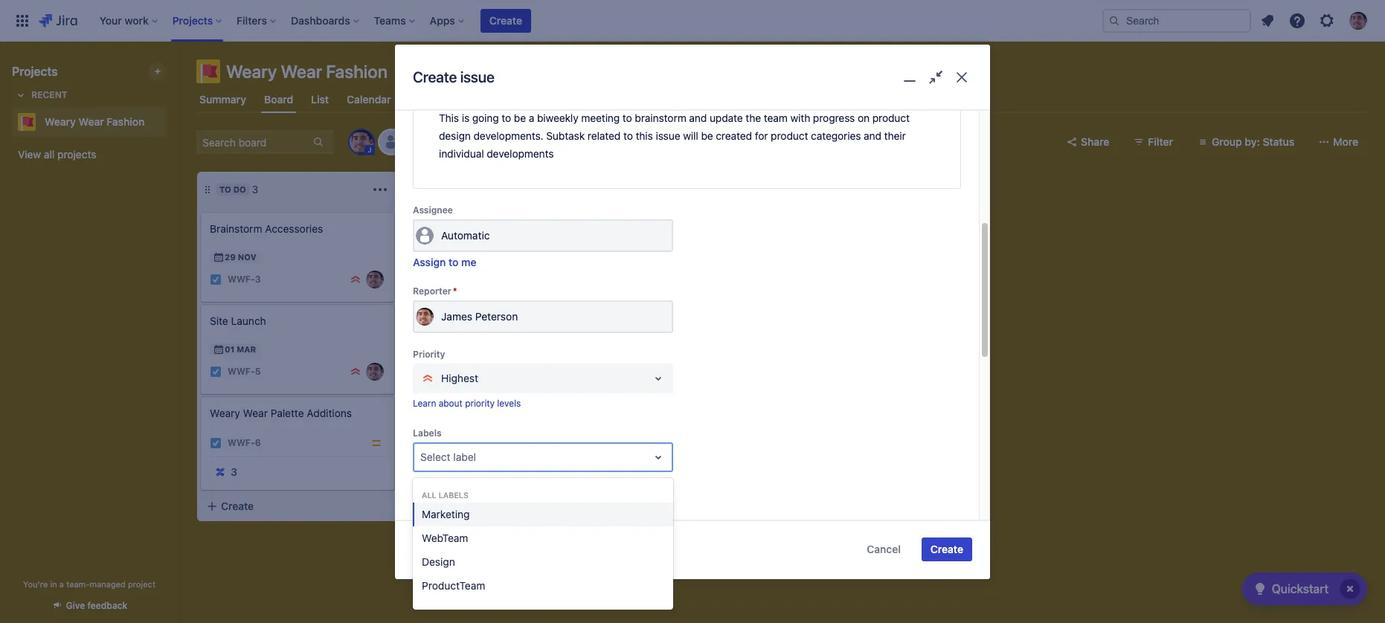 Task type: vqa. For each thing, say whether or not it's contained in the screenshot.
the WWF-6
yes



Task type: describe. For each thing, give the bounding box(es) containing it.
0 vertical spatial 3
[[252, 183, 259, 196]]

progress
[[813, 112, 855, 125]]

wwf-6 link
[[228, 437, 261, 450]]

highest image
[[350, 366, 362, 378]]

summary link
[[196, 86, 249, 113]]

0 horizontal spatial 2
[[465, 429, 471, 440]]

weary up me in the top of the page
[[474, 223, 505, 235]]

wwf- for 6
[[228, 438, 255, 449]]

project
[[758, 93, 793, 106]]

design the weary wear site
[[420, 223, 552, 235]]

task image for brainstorm accessories
[[210, 274, 222, 286]]

you're in a team-managed project
[[23, 580, 155, 589]]

view all projects
[[18, 148, 96, 161]]

mar
[[237, 345, 256, 354]]

brainstorm accessories
[[210, 223, 323, 235]]

Search field
[[1103, 9, 1252, 32]]

managed
[[90, 580, 126, 589]]

marketing
[[422, 509, 470, 521]]

nov for 30 nov
[[448, 407, 467, 417]]

1 vertical spatial weary wear fashion
[[45, 115, 145, 128]]

create issue dialog
[[395, 38, 991, 611]]

to up "developments."
[[502, 112, 511, 125]]

webteam
[[422, 532, 468, 545]]

exit full screen image
[[925, 67, 947, 88]]

team
[[764, 112, 788, 125]]

palette
[[271, 407, 304, 420]]

6
[[255, 438, 261, 449]]

add people image
[[383, 133, 400, 151]]

listing
[[461, 357, 493, 369]]

date
[[433, 488, 452, 499]]

1 vertical spatial james peterson image
[[576, 313, 594, 330]]

29 feb
[[435, 294, 464, 304]]

give feedback
[[66, 601, 127, 612]]

2 horizontal spatial create button
[[922, 538, 973, 562]]

0
[[669, 183, 676, 196]]

1 horizontal spatial issue
[[509, 543, 533, 556]]

created
[[716, 130, 753, 142]]

another
[[469, 543, 506, 556]]

to left this on the left of page
[[624, 130, 633, 142]]

recent
[[31, 89, 67, 100]]

james peterson image for 2
[[576, 426, 594, 444]]

1 horizontal spatial be
[[701, 130, 713, 142]]

1 vertical spatial product
[[771, 130, 809, 142]]

their
[[885, 130, 906, 142]]

cancel
[[867, 543, 901, 556]]

30 nov
[[435, 407, 467, 417]]

wwf-3 link
[[228, 273, 261, 286]]

learn about priority levels
[[413, 398, 521, 410]]

launch
[[231, 315, 266, 327]]

design
[[439, 130, 471, 142]]

assignee
[[413, 205, 453, 216]]

label
[[454, 451, 476, 464]]

progress
[[441, 185, 487, 194]]

task image for design the weary wear site
[[420, 316, 432, 327]]

productteam
[[422, 580, 486, 593]]

primary element
[[9, 0, 1103, 41]]

additions
[[307, 407, 352, 420]]

meeting
[[582, 112, 620, 125]]

to inside button
[[449, 256, 459, 269]]

due
[[413, 488, 430, 499]]

biweekly
[[537, 112, 579, 125]]

weary wear fashion link
[[12, 107, 161, 137]]

0 horizontal spatial create button
[[197, 493, 398, 520]]

highest
[[441, 372, 479, 385]]

labels
[[439, 491, 469, 500]]

wwf- for 1
[[438, 316, 465, 327]]

done 0
[[639, 183, 676, 196]]

0 vertical spatial james peterson image
[[350, 130, 374, 154]]

create banner
[[0, 0, 1386, 42]]

brainstorm
[[635, 112, 687, 125]]

3 task image from the top
[[210, 438, 222, 450]]

1 horizontal spatial 2
[[493, 183, 499, 196]]

cancel button
[[858, 538, 910, 562]]

wear up list
[[281, 61, 322, 82]]

a inside this is going to be a biweekly meeting to brainstorm and update the team with progress on product design developments. subtask related to this issue will be created for product categories and their individual developments
[[529, 112, 535, 125]]

all
[[44, 148, 55, 161]]

weary wear palette additions
[[210, 407, 352, 420]]

design for design
[[422, 556, 455, 569]]

update
[[710, 112, 743, 125]]

going
[[472, 112, 499, 125]]

view
[[18, 148, 41, 161]]

james peterson
[[441, 311, 518, 323]]

wwf- for 5
[[228, 367, 255, 378]]

weary up board
[[226, 61, 277, 82]]

james peterson image for 3
[[366, 271, 384, 289]]

done
[[639, 185, 663, 194]]

assign to me button
[[413, 255, 477, 270]]

on
[[858, 112, 870, 125]]

priority
[[413, 349, 445, 360]]

product
[[420, 357, 458, 369]]

list link
[[308, 86, 332, 113]]

due date
[[413, 488, 452, 499]]

task image for product listing design silos
[[420, 429, 432, 441]]

weary up wwf-6
[[210, 407, 240, 420]]

individual
[[439, 148, 484, 160]]

learn about priority levels link
[[413, 398, 521, 410]]

create inside the "primary" element
[[490, 14, 522, 26]]

wwf-2
[[438, 429, 471, 440]]

site
[[535, 223, 552, 235]]

brainstorm
[[210, 223, 262, 235]]

projects
[[12, 65, 58, 78]]

with
[[791, 112, 811, 125]]

01 mar
[[225, 345, 256, 354]]

medium image
[[371, 438, 383, 450]]

project settings
[[758, 93, 836, 106]]

calendar
[[347, 93, 391, 106]]

open image
[[650, 370, 668, 388]]

wwf-1 link
[[438, 315, 469, 328]]

wear up view all projects link on the left of the page
[[79, 115, 104, 128]]

1
[[465, 316, 469, 327]]

all
[[422, 491, 437, 500]]



Task type: locate. For each thing, give the bounding box(es) containing it.
reporter *
[[413, 286, 457, 297]]

this
[[636, 130, 653, 142]]

1 vertical spatial task image
[[210, 366, 222, 378]]

0 horizontal spatial be
[[514, 112, 526, 125]]

issue right another
[[509, 543, 533, 556]]

0 vertical spatial nov
[[238, 252, 256, 262]]

scrollable content region
[[395, 38, 991, 611]]

create another issue
[[434, 543, 533, 556]]

task image left wwf-3 link
[[210, 274, 222, 286]]

2 vertical spatial task image
[[210, 438, 222, 450]]

2 task image from the top
[[420, 429, 432, 441]]

29 for 29 nov
[[225, 252, 236, 262]]

and down on
[[864, 130, 882, 142]]

5
[[255, 367, 261, 378]]

feb
[[448, 294, 464, 304]]

design inside scrollable content region
[[422, 556, 455, 569]]

issue down "brainstorm"
[[656, 130, 681, 142]]

2 horizontal spatial issue
[[656, 130, 681, 142]]

wwf-1
[[438, 316, 469, 327]]

0 vertical spatial product
[[873, 112, 910, 125]]

weary
[[226, 61, 277, 82], [45, 115, 76, 128], [474, 223, 505, 235], [210, 407, 240, 420]]

0 vertical spatial the
[[746, 112, 761, 125]]

1 vertical spatial be
[[701, 130, 713, 142]]

quickstart button
[[1243, 573, 1368, 606]]

the up for
[[746, 112, 761, 125]]

select label
[[421, 451, 476, 464]]

0 horizontal spatial a
[[59, 580, 64, 589]]

0 vertical spatial weary wear fashion
[[226, 61, 388, 82]]

01 march 2024 image
[[213, 344, 225, 356], [213, 344, 225, 356]]

project
[[128, 580, 155, 589]]

search image
[[1109, 15, 1121, 26]]

the inside this is going to be a biweekly meeting to brainstorm and update the team with progress on product design developments. subtask related to this issue will be created for product categories and their individual developments
[[746, 112, 761, 125]]

me
[[462, 256, 477, 269]]

quickstart
[[1272, 583, 1329, 596]]

nov right the 30
[[448, 407, 467, 417]]

Labels text field
[[421, 450, 423, 465]]

1 vertical spatial issue
[[656, 130, 681, 142]]

1 horizontal spatial a
[[529, 112, 535, 125]]

1 vertical spatial nov
[[448, 407, 467, 417]]

2 task image from the top
[[210, 366, 222, 378]]

task image for site launch
[[210, 366, 222, 378]]

james peterson image
[[366, 271, 384, 289], [576, 313, 594, 330], [576, 426, 594, 444]]

1 vertical spatial 2
[[465, 429, 471, 440]]

the up me in the top of the page
[[456, 223, 471, 235]]

silos
[[531, 357, 554, 369]]

james peterson image down 29 february 2024 icon
[[416, 308, 434, 326]]

levels
[[497, 398, 521, 410]]

automatic
[[441, 230, 490, 242]]

Search board text field
[[198, 132, 311, 153]]

design down webteam
[[422, 556, 455, 569]]

all labels
[[422, 491, 469, 500]]

select
[[421, 451, 451, 464]]

do
[[233, 185, 246, 194]]

1 vertical spatial create button
[[197, 493, 398, 520]]

to left me in the top of the page
[[449, 256, 459, 269]]

create button
[[481, 9, 531, 32], [197, 493, 398, 520], [922, 538, 973, 562]]

0 vertical spatial be
[[514, 112, 526, 125]]

0 vertical spatial 29
[[225, 252, 236, 262]]

1 task image from the top
[[210, 274, 222, 286]]

0 vertical spatial a
[[529, 112, 535, 125]]

view all projects link
[[12, 141, 167, 168]]

1 horizontal spatial the
[[746, 112, 761, 125]]

fashion up calendar
[[326, 61, 388, 82]]

a
[[529, 112, 535, 125], [59, 580, 64, 589]]

task image left wwf-6 link on the left bottom
[[210, 438, 222, 450]]

issue up going
[[460, 69, 495, 86]]

settings
[[796, 93, 836, 106]]

0 vertical spatial fashion
[[326, 61, 388, 82]]

in progress 2
[[429, 183, 499, 196]]

wwf- inside "link"
[[228, 367, 255, 378]]

james peterson image left add people 'image'
[[350, 130, 374, 154]]

weary down recent
[[45, 115, 76, 128]]

product
[[873, 112, 910, 125], [771, 130, 809, 142]]

0 vertical spatial task image
[[210, 274, 222, 286]]

give feedback button
[[42, 594, 136, 618]]

a left biweekly
[[529, 112, 535, 125]]

design left silos
[[495, 357, 529, 369]]

developments
[[487, 148, 554, 160]]

2 vertical spatial james peterson image
[[576, 426, 594, 444]]

design
[[420, 223, 453, 235], [495, 357, 529, 369], [422, 556, 455, 569]]

task image
[[210, 274, 222, 286], [210, 366, 222, 378], [210, 438, 222, 450]]

board
[[264, 93, 293, 106]]

will
[[683, 130, 699, 142]]

project settings link
[[755, 86, 839, 113]]

categories
[[811, 130, 861, 142]]

1 vertical spatial a
[[59, 580, 64, 589]]

wwf- down 29 feb
[[438, 316, 465, 327]]

wwf-5 link
[[228, 366, 261, 379]]

jira image
[[39, 12, 77, 29], [39, 12, 77, 29]]

0 horizontal spatial and
[[690, 112, 707, 125]]

0 vertical spatial task image
[[420, 316, 432, 327]]

and up 'will'
[[690, 112, 707, 125]]

related
[[588, 130, 621, 142]]

1 vertical spatial fashion
[[107, 115, 145, 128]]

subtask
[[546, 130, 585, 142]]

0 horizontal spatial issue
[[460, 69, 495, 86]]

1 horizontal spatial product
[[873, 112, 910, 125]]

3 down 29 nov
[[255, 274, 261, 285]]

peterson
[[475, 311, 518, 323]]

wwf- down 29 nov
[[228, 274, 255, 285]]

this
[[439, 112, 459, 125]]

design for design the weary wear site
[[420, 223, 453, 235]]

minimize image
[[900, 67, 921, 88]]

30
[[435, 407, 446, 417]]

1 vertical spatial the
[[456, 223, 471, 235]]

wwf- for 3
[[228, 274, 255, 285]]

highest image
[[350, 274, 362, 286]]

design down assignee
[[420, 223, 453, 235]]

james
[[441, 311, 473, 323]]

task image down 29 february 2024 icon
[[420, 316, 432, 327]]

0 horizontal spatial the
[[456, 223, 471, 235]]

developments.
[[474, 130, 544, 142]]

task image left wwf-5 "link"
[[210, 366, 222, 378]]

automatic image
[[416, 227, 434, 245]]

in
[[50, 580, 57, 589]]

0 horizontal spatial fashion
[[107, 115, 145, 128]]

a right in
[[59, 580, 64, 589]]

2 vertical spatial issue
[[509, 543, 533, 556]]

0 vertical spatial design
[[420, 223, 453, 235]]

2 right progress
[[493, 183, 499, 196]]

0 vertical spatial 2
[[493, 183, 499, 196]]

1 vertical spatial and
[[864, 130, 882, 142]]

weary wear fashion
[[226, 61, 388, 82], [45, 115, 145, 128]]

feedback
[[87, 601, 127, 612]]

tab list
[[188, 86, 1377, 113]]

is
[[462, 112, 470, 125]]

29 for 29 feb
[[435, 294, 446, 304]]

2 vertical spatial create button
[[922, 538, 973, 562]]

check image
[[1252, 581, 1269, 598]]

james peterson image
[[350, 130, 374, 154], [416, 308, 434, 326], [366, 363, 384, 381]]

2 vertical spatial james peterson image
[[366, 363, 384, 381]]

wwf-5
[[228, 367, 261, 378]]

create column image
[[833, 178, 851, 196]]

1 horizontal spatial weary wear fashion
[[226, 61, 388, 82]]

2 vertical spatial design
[[422, 556, 455, 569]]

weary wear fashion up list
[[226, 61, 388, 82]]

tab list containing board
[[188, 86, 1377, 113]]

wear left site on the top
[[507, 223, 532, 235]]

dismiss quickstart image
[[1339, 578, 1363, 601]]

priority
[[465, 398, 495, 410]]

product listing design silos
[[420, 357, 554, 369]]

0 vertical spatial james peterson image
[[366, 271, 384, 289]]

labels
[[413, 428, 442, 439]]

task image
[[420, 316, 432, 327], [420, 429, 432, 441]]

3 right the do
[[252, 183, 259, 196]]

nov up wwf-3
[[238, 252, 256, 262]]

0 horizontal spatial nov
[[238, 252, 256, 262]]

open image
[[650, 449, 668, 467]]

2
[[493, 183, 499, 196], [465, 429, 471, 440]]

learn
[[413, 398, 436, 410]]

wwf-2 link
[[438, 428, 471, 441]]

wwf-6
[[228, 438, 261, 449]]

wwf- down weary wear palette additions
[[228, 438, 255, 449]]

you're
[[23, 580, 48, 589]]

1 horizontal spatial fashion
[[326, 61, 388, 82]]

be right 'will'
[[701, 130, 713, 142]]

fashion up view all projects link on the left of the page
[[107, 115, 145, 128]]

1 vertical spatial 3
[[255, 274, 261, 285]]

01
[[225, 345, 235, 354]]

discard & close image
[[951, 67, 973, 88]]

1 horizontal spatial create button
[[481, 9, 531, 32]]

0 horizontal spatial 29
[[225, 252, 236, 262]]

0 horizontal spatial weary wear fashion
[[45, 115, 145, 128]]

*
[[453, 286, 457, 297]]

0 horizontal spatial product
[[771, 130, 809, 142]]

wwf- for 2
[[438, 429, 465, 440]]

1 vertical spatial task image
[[420, 429, 432, 441]]

task image up labels text field
[[420, 429, 432, 441]]

the
[[746, 112, 761, 125], [456, 223, 471, 235]]

1 horizontal spatial 29
[[435, 294, 446, 304]]

1 vertical spatial design
[[495, 357, 529, 369]]

site
[[210, 315, 228, 327]]

1 vertical spatial 29
[[435, 294, 446, 304]]

calendar link
[[344, 86, 394, 113]]

give
[[66, 601, 85, 612]]

james peterson image right highest image
[[366, 363, 384, 381]]

3
[[252, 183, 259, 196], [255, 274, 261, 285]]

0 vertical spatial create button
[[481, 9, 531, 32]]

29 february 2024 image
[[423, 293, 435, 305]]

29
[[225, 252, 236, 262], [435, 294, 446, 304]]

to do 3
[[220, 183, 259, 196]]

collapse recent projects image
[[12, 86, 30, 104]]

weary wear fashion up view all projects link on the left of the page
[[45, 115, 145, 128]]

0 vertical spatial and
[[690, 112, 707, 125]]

30 november 2023 image
[[423, 406, 435, 418], [423, 406, 435, 418]]

projects
[[57, 148, 96, 161]]

be up "developments."
[[514, 112, 526, 125]]

product down with at the right
[[771, 130, 809, 142]]

create button inside the "primary" element
[[481, 9, 531, 32]]

wwf-3
[[228, 274, 261, 285]]

1 horizontal spatial and
[[864, 130, 882, 142]]

29 february 2024 image
[[423, 293, 435, 305]]

2 up label
[[465, 429, 471, 440]]

Description - Main content area, start typing to enter text. text field
[[439, 110, 936, 163]]

wear up 6
[[243, 407, 268, 420]]

1 vertical spatial james peterson image
[[416, 308, 434, 326]]

0 vertical spatial issue
[[460, 69, 495, 86]]

29 november 2023 image
[[213, 252, 225, 263], [213, 252, 225, 263]]

issue inside this is going to be a biweekly meeting to brainstorm and update the team with progress on product design developments. subtask related to this issue will be created for product categories and their individual developments
[[656, 130, 681, 142]]

to right meeting
[[623, 112, 632, 125]]

1 horizontal spatial nov
[[448, 407, 467, 417]]

wwf- down 30 nov
[[438, 429, 465, 440]]

assign
[[413, 256, 446, 269]]

product up their
[[873, 112, 910, 125]]

nov for 29 nov
[[238, 252, 256, 262]]

reporter
[[413, 286, 452, 297]]

create issue
[[413, 69, 495, 86]]

1 task image from the top
[[420, 316, 432, 327]]

about
[[439, 398, 463, 410]]

assign to me
[[413, 256, 477, 269]]

wwf- down 01 mar
[[228, 367, 255, 378]]



